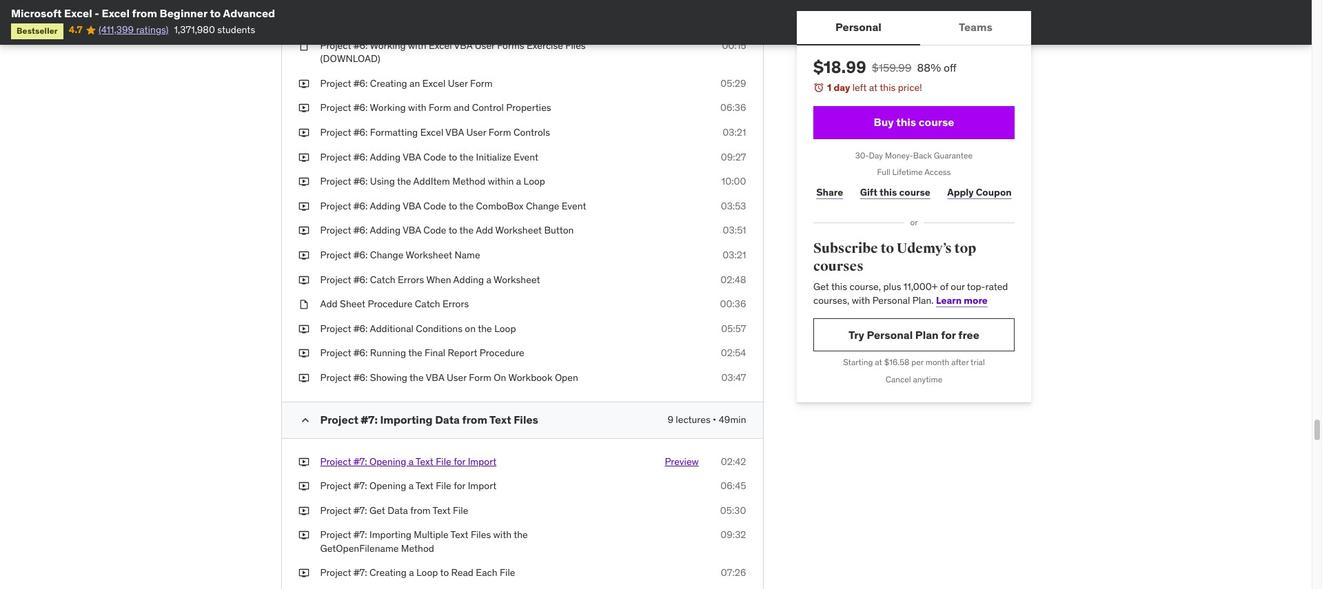 Task type: vqa. For each thing, say whether or not it's contained in the screenshot.


Task type: describe. For each thing, give the bounding box(es) containing it.
back
[[913, 150, 932, 160]]

00:15
[[723, 39, 747, 51]]

xsmall image for project #6: working with excel vba user forms exercise files (download)
[[298, 39, 309, 53]]

buy
[[874, 115, 894, 129]]

creating for #7:
[[370, 567, 407, 580]]

xsmall image for project #6: formatting excel vba user form controls
[[298, 126, 309, 140]]

small image
[[298, 413, 312, 427]]

working for excel
[[370, 39, 406, 51]]

05:57
[[722, 323, 747, 335]]

#7: for 06:45
[[354, 480, 367, 493]]

data for get
[[388, 505, 408, 517]]

10 project from the top
[[320, 274, 351, 286]]

using
[[370, 175, 395, 188]]

learn more
[[936, 294, 988, 307]]

controls
[[514, 126, 550, 139]]

advanced
[[223, 6, 275, 20]]

#7: inside button
[[354, 456, 367, 468]]

user for an
[[448, 77, 468, 90]]

17 project from the top
[[320, 505, 351, 517]]

from for importing
[[463, 413, 488, 427]]

adding for project #6:  adding vba code to the combobox change event
[[370, 200, 401, 212]]

to for project #6: adding vba code to the initialize event
[[449, 151, 458, 163]]

lectures
[[676, 413, 711, 426]]

#6: for project #6: using the additem method within a loop
[[354, 175, 368, 188]]

#7: for 9 lectures
[[361, 413, 378, 427]]

•
[[713, 413, 717, 426]]

2 import from the top
[[468, 480, 497, 493]]

0 vertical spatial method
[[453, 175, 486, 188]]

project inside project #7: importing multiple text files with the getopenfilename method
[[320, 529, 351, 542]]

xsmall image for project #6: catch errors when adding a worksheet
[[298, 274, 309, 287]]

personal inside try personal plan for free link
[[867, 328, 913, 342]]

4.7
[[69, 24, 83, 36]]

2 vertical spatial worksheet
[[494, 274, 540, 286]]

within
[[488, 175, 514, 188]]

read
[[451, 567, 474, 580]]

form for the
[[469, 372, 492, 384]]

method inside project #7: importing multiple text files with the getopenfilename method
[[401, 543, 434, 555]]

conditions
[[416, 323, 463, 335]]

project #6: catch errors when adding a worksheet
[[320, 274, 540, 286]]

xsmall image for project #7: opening a text file for import
[[298, 480, 309, 494]]

month
[[926, 358, 950, 368]]

gift
[[860, 186, 878, 198]]

lifetime
[[893, 167, 923, 178]]

a down project #7: opening a text file for import button
[[409, 480, 414, 493]]

course,
[[850, 281, 881, 293]]

rated
[[986, 281, 1008, 293]]

this for buy
[[896, 115, 916, 129]]

0 vertical spatial at
[[869, 81, 878, 94]]

text inside project #7: importing multiple text files with the getopenfilename method
[[451, 529, 469, 542]]

excel up 4.7
[[64, 6, 92, 20]]

2 project #7: opening a text file for import from the top
[[320, 480, 497, 493]]

form left and
[[429, 102, 451, 114]]

#7: for 09:32
[[354, 529, 367, 542]]

learn
[[936, 294, 962, 307]]

xsmall image for project #6: adding vba code to the initialize event
[[298, 151, 309, 164]]

from for get
[[411, 505, 431, 517]]

05:29
[[721, 77, 747, 90]]

project #6: showing the vba user form on workbook open
[[320, 372, 579, 384]]

(download)
[[320, 53, 380, 65]]

running
[[370, 347, 406, 360]]

tab list containing personal
[[797, 11, 1031, 46]]

file up project #7: importing multiple text files with the getopenfilename method
[[453, 505, 469, 517]]

#6: for project #6: creating an excel user form
[[354, 77, 368, 90]]

vba down and
[[446, 126, 464, 139]]

03:47
[[722, 372, 747, 384]]

code for add
[[424, 224, 447, 237]]

text up multiple
[[433, 505, 451, 517]]

0 horizontal spatial event
[[514, 151, 539, 163]]

19 project from the top
[[320, 567, 351, 580]]

a inside project #7: opening a text file for import button
[[409, 456, 414, 468]]

when
[[427, 274, 451, 286]]

1 vertical spatial files
[[514, 413, 539, 427]]

working for form
[[370, 102, 406, 114]]

#6: for project #6:  adding vba code to the combobox change event
[[354, 200, 368, 212]]

try personal plan for free
[[849, 328, 980, 342]]

07:26
[[721, 567, 747, 580]]

09:32
[[721, 529, 747, 542]]

buy this course button
[[814, 106, 1015, 139]]

formatting
[[370, 126, 418, 139]]

1 horizontal spatial catch
[[415, 298, 440, 310]]

code for initialize
[[424, 151, 447, 163]]

gift this course link
[[857, 179, 934, 206]]

with down an
[[408, 102, 427, 114]]

03:51
[[723, 224, 747, 237]]

additem
[[414, 175, 450, 188]]

coupon
[[976, 186, 1012, 198]]

4 project from the top
[[320, 126, 351, 139]]

showing
[[370, 372, 408, 384]]

16 project from the top
[[320, 480, 351, 493]]

14 project from the top
[[320, 413, 359, 427]]

with inside project #6: working with excel vba user forms exercise files (download)
[[408, 39, 427, 51]]

students
[[217, 24, 255, 36]]

preview
[[665, 456, 699, 468]]

6 project from the top
[[320, 175, 351, 188]]

top
[[955, 240, 976, 257]]

report
[[448, 347, 478, 360]]

user for excel
[[467, 126, 487, 139]]

project #7: creating a loop to read each file
[[320, 567, 516, 580]]

1 vertical spatial get
[[370, 505, 385, 517]]

per
[[912, 358, 924, 368]]

personal inside personal "button"
[[836, 20, 882, 34]]

a right when at the left top of the page
[[487, 274, 492, 286]]

alarm image
[[814, 82, 825, 93]]

import inside project #7: opening a text file for import button
[[468, 456, 497, 468]]

with inside project #7: importing multiple text files with the getopenfilename method
[[494, 529, 512, 542]]

(411,399 ratings)
[[99, 24, 169, 36]]

#6: for project #6: formatting excel vba user form controls
[[354, 126, 368, 139]]

left
[[853, 81, 867, 94]]

2 opening from the top
[[370, 480, 406, 493]]

open
[[555, 372, 579, 384]]

05:30
[[721, 505, 747, 517]]

plan.
[[913, 294, 934, 307]]

excel inside project #6: working with excel vba user forms exercise files (download)
[[429, 39, 452, 51]]

button
[[544, 224, 574, 237]]

06:45
[[721, 480, 747, 493]]

0 vertical spatial errors
[[398, 274, 424, 286]]

importing for multiple
[[370, 529, 412, 542]]

to for project #7: creating a loop to read each file
[[440, 567, 449, 580]]

full
[[877, 167, 891, 178]]

from for -
[[132, 6, 157, 20]]

09:27
[[721, 151, 747, 163]]

file down project #7: opening a text file for import button
[[436, 480, 452, 493]]

1 vertical spatial loop
[[495, 323, 516, 335]]

vba up project #6: change worksheet name at the top left of page
[[403, 224, 421, 237]]

project #7: importing multiple text files with the getopenfilename method
[[320, 529, 528, 555]]

49min
[[719, 413, 747, 426]]

2 vertical spatial for
[[454, 480, 466, 493]]

day
[[834, 81, 850, 94]]

importing for data
[[380, 413, 433, 427]]

plus
[[883, 281, 901, 293]]

project #6: additional conditions on the loop
[[320, 323, 516, 335]]

starting
[[843, 358, 873, 368]]

#6: for project #6: change worksheet name
[[354, 249, 368, 261]]

#6: for project #6: working with excel vba user forms exercise files (download)
[[354, 39, 368, 51]]

project #6: working with form and control properties
[[320, 102, 552, 114]]

1,371,980
[[174, 24, 215, 36]]

learn more link
[[936, 294, 988, 307]]

file inside button
[[436, 456, 452, 468]]

microsoft
[[11, 6, 62, 20]]

user for the
[[447, 372, 467, 384]]

2 project from the top
[[320, 77, 351, 90]]

ratings)
[[136, 24, 169, 36]]

forms
[[497, 39, 525, 51]]

project #6: working with excel vba user forms exercise files (download)
[[320, 39, 586, 65]]

cancel
[[886, 375, 911, 385]]

$18.99 $159.99 88% off
[[814, 57, 957, 78]]

sheet
[[340, 298, 366, 310]]

to up 1,371,980 students
[[210, 6, 221, 20]]

money-
[[885, 150, 913, 160]]

properties
[[506, 102, 552, 114]]

text down on
[[490, 413, 511, 427]]

files inside project #6: working with excel vba user forms exercise files (download)
[[566, 39, 586, 51]]

share
[[816, 186, 843, 198]]

getopenfilename
[[320, 543, 399, 555]]

project inside project #6: working with excel vba user forms exercise files (download)
[[320, 39, 351, 51]]



Task type: locate. For each thing, give the bounding box(es) containing it.
share button
[[814, 179, 846, 206]]

personal inside get this course, plus 11,000+ of our top-rated courses, with personal plan.
[[873, 294, 910, 307]]

0 horizontal spatial from
[[132, 6, 157, 20]]

xsmall image
[[298, 39, 309, 53], [298, 77, 309, 91], [298, 126, 309, 140], [298, 151, 309, 164], [298, 200, 309, 213], [298, 249, 309, 262], [298, 456, 309, 469], [298, 480, 309, 494], [298, 529, 309, 543], [298, 567, 309, 581]]

0 horizontal spatial procedure
[[368, 298, 413, 310]]

form for excel
[[489, 126, 511, 139]]

apply coupon button
[[945, 179, 1015, 206]]

to for project #6:  adding vba code to the combobox change event
[[449, 200, 458, 212]]

xsmall image for project #6: change worksheet name
[[298, 249, 309, 262]]

opening
[[370, 456, 406, 468], [370, 480, 406, 493]]

-
[[95, 6, 99, 20]]

1 horizontal spatial get
[[814, 281, 829, 293]]

9 project from the top
[[320, 249, 351, 261]]

7 #6: from the top
[[354, 200, 368, 212]]

form up the initialize
[[489, 126, 511, 139]]

1 #6: from the top
[[354, 39, 368, 51]]

2 vertical spatial personal
[[867, 328, 913, 342]]

0 vertical spatial code
[[424, 151, 447, 163]]

1 vertical spatial event
[[562, 200, 587, 212]]

change
[[526, 200, 560, 212], [370, 249, 404, 261]]

xsmall image for project #7: get data from text file
[[298, 505, 309, 518]]

xsmall image for project #7: creating a loop to read each file
[[298, 567, 309, 581]]

3 project from the top
[[320, 102, 351, 114]]

working up (download)
[[370, 39, 406, 51]]

excel right an
[[423, 77, 446, 90]]

this right gift
[[880, 186, 897, 198]]

7 project from the top
[[320, 200, 351, 212]]

1 vertical spatial from
[[463, 413, 488, 427]]

10 xsmall image from the top
[[298, 567, 309, 581]]

10 #6: from the top
[[354, 274, 368, 286]]

#6: for project #6: adding vba code to the initialize event
[[354, 151, 368, 163]]

guarantee
[[934, 150, 973, 160]]

0 horizontal spatial data
[[388, 505, 408, 517]]

1 vertical spatial importing
[[370, 529, 412, 542]]

text down project #7: importing data from text files
[[416, 456, 434, 468]]

adding down name
[[454, 274, 484, 286]]

files right 'exercise'
[[566, 39, 586, 51]]

11 project from the top
[[320, 323, 351, 335]]

1 03:21 from the top
[[723, 126, 747, 139]]

microsoft excel - excel from beginner to advanced
[[11, 6, 275, 20]]

loop
[[524, 175, 546, 188], [495, 323, 516, 335], [417, 567, 438, 580]]

this up courses,
[[831, 281, 847, 293]]

add down combobox
[[476, 224, 493, 237]]

0 horizontal spatial get
[[370, 505, 385, 517]]

excel up project #6: creating an excel user form
[[429, 39, 452, 51]]

file right the each
[[500, 567, 516, 580]]

code for combobox
[[424, 200, 447, 212]]

course for gift this course
[[899, 186, 931, 198]]

user down 'control'
[[467, 126, 487, 139]]

10:00
[[722, 175, 747, 188]]

exercise
[[527, 39, 563, 51]]

file
[[436, 456, 452, 468], [436, 480, 452, 493], [453, 505, 469, 517], [500, 567, 516, 580]]

1 vertical spatial creating
[[370, 567, 407, 580]]

xsmall image for project #6: working with form and control properties
[[298, 102, 309, 115]]

top-
[[967, 281, 986, 293]]

course up back
[[919, 115, 955, 129]]

18 project from the top
[[320, 529, 351, 542]]

1 project #7: opening a text file for import from the top
[[320, 456, 497, 468]]

apply coupon
[[948, 186, 1012, 198]]

courses
[[814, 258, 864, 275]]

form for an
[[470, 77, 493, 90]]

loop right on at the left of the page
[[495, 323, 516, 335]]

control
[[472, 102, 504, 114]]

method up project #6:  adding vba code to the combobox change event
[[453, 175, 486, 188]]

3 xsmall image from the top
[[298, 224, 309, 238]]

form up 'control'
[[470, 77, 493, 90]]

more
[[964, 294, 988, 307]]

name
[[455, 249, 480, 261]]

$16.58
[[884, 358, 910, 368]]

trial
[[971, 358, 985, 368]]

vba down final
[[426, 372, 445, 384]]

xsmall image for project #6: using the additem method within a loop
[[298, 175, 309, 189]]

vba down formatting
[[403, 151, 421, 163]]

at inside starting at $16.58 per month after trial cancel anytime
[[875, 358, 882, 368]]

4 xsmall image from the top
[[298, 274, 309, 287]]

to for project #6: adding vba code to the add worksheet button
[[449, 224, 458, 237]]

text down project #7: opening a text file for import button
[[416, 480, 434, 493]]

0 horizontal spatial errors
[[398, 274, 424, 286]]

courses,
[[814, 294, 850, 307]]

0 vertical spatial get
[[814, 281, 829, 293]]

final
[[425, 347, 446, 360]]

project #6: adding vba code to the add worksheet button
[[320, 224, 574, 237]]

at right left
[[869, 81, 878, 94]]

personal up $16.58
[[867, 328, 913, 342]]

1 vertical spatial at
[[875, 358, 882, 368]]

workbook
[[509, 372, 553, 384]]

method down multiple
[[401, 543, 434, 555]]

xsmall image for project #7: importing multiple text files with the getopenfilename method
[[298, 529, 309, 543]]

4 #6: from the top
[[354, 126, 368, 139]]

2 working from the top
[[370, 102, 406, 114]]

files up the each
[[471, 529, 491, 542]]

this inside button
[[896, 115, 916, 129]]

get inside get this course, plus 11,000+ of our top-rated courses, with personal plan.
[[814, 281, 829, 293]]

multiple
[[414, 529, 449, 542]]

1 vertical spatial working
[[370, 102, 406, 114]]

this for gift
[[880, 186, 897, 198]]

1 vertical spatial import
[[468, 480, 497, 493]]

personal up $18.99
[[836, 20, 882, 34]]

2 vertical spatial loop
[[417, 567, 438, 580]]

0 vertical spatial importing
[[380, 413, 433, 427]]

excel
[[64, 6, 92, 20], [102, 6, 130, 20], [429, 39, 452, 51], [423, 77, 446, 90], [420, 126, 444, 139]]

to left read
[[440, 567, 449, 580]]

event
[[514, 151, 539, 163], [562, 200, 587, 212]]

text inside project #7: opening a text file for import button
[[416, 456, 434, 468]]

0 vertical spatial catch
[[370, 274, 396, 286]]

1 horizontal spatial change
[[526, 200, 560, 212]]

add
[[476, 224, 493, 237], [320, 298, 338, 310]]

#7: for 05:30
[[354, 505, 367, 517]]

adding up project #6: change worksheet name at the top left of page
[[370, 224, 401, 237]]

creating down getopenfilename
[[370, 567, 407, 580]]

#6: for project #6: catch errors when adding a worksheet
[[354, 274, 368, 286]]

excel up (411,399
[[102, 6, 130, 20]]

our
[[951, 281, 965, 293]]

project #7: opening a text file for import button
[[320, 456, 497, 469]]

0 vertical spatial add
[[476, 224, 493, 237]]

0 horizontal spatial add
[[320, 298, 338, 310]]

with up an
[[408, 39, 427, 51]]

1 opening from the top
[[370, 456, 406, 468]]

0 vertical spatial project #7: opening a text file for import
[[320, 456, 497, 468]]

for down project #7: importing data from text files
[[454, 456, 466, 468]]

1 horizontal spatial loop
[[495, 323, 516, 335]]

02:42
[[721, 456, 747, 468]]

1 vertical spatial procedure
[[480, 347, 525, 360]]

#6: for project #6: adding vba code to the add worksheet button
[[354, 224, 368, 237]]

creating for #6:
[[370, 77, 407, 90]]

importing down project #7: get data from text file
[[370, 529, 412, 542]]

user left forms on the left of page
[[475, 39, 495, 51]]

xsmall image
[[298, 102, 309, 115], [298, 175, 309, 189], [298, 224, 309, 238], [298, 274, 309, 287], [298, 298, 309, 312], [298, 323, 309, 336], [298, 347, 309, 361], [298, 372, 309, 385], [298, 505, 309, 518]]

15 project from the top
[[320, 456, 351, 468]]

xsmall image for project #6: showing the vba user form on workbook open
[[298, 372, 309, 385]]

1 vertical spatial 03:21
[[723, 249, 747, 261]]

from up ratings)
[[132, 6, 157, 20]]

0 vertical spatial creating
[[370, 77, 407, 90]]

11 #6: from the top
[[354, 323, 368, 335]]

03:53
[[721, 200, 747, 212]]

0 vertical spatial data
[[435, 413, 460, 427]]

7 xsmall image from the top
[[298, 347, 309, 361]]

1 vertical spatial method
[[401, 543, 434, 555]]

a down project #7: importing multiple text files with the getopenfilename method
[[409, 567, 414, 580]]

the
[[460, 151, 474, 163], [397, 175, 411, 188], [460, 200, 474, 212], [460, 224, 474, 237], [478, 323, 492, 335], [408, 347, 423, 360], [410, 372, 424, 384], [514, 529, 528, 542]]

code down project #6:  adding vba code to the combobox change event
[[424, 224, 447, 237]]

code down the project #6: using the additem method within a loop
[[424, 200, 447, 212]]

to up project #6: adding vba code to the add worksheet button
[[449, 200, 458, 212]]

this right buy
[[896, 115, 916, 129]]

1 import from the top
[[468, 456, 497, 468]]

xsmall image for project #6:  adding vba code to the combobox change event
[[298, 200, 309, 213]]

loop right within
[[524, 175, 546, 188]]

project #6: using the additem method within a loop
[[320, 175, 546, 188]]

get
[[814, 281, 829, 293], [370, 505, 385, 517]]

event down controls
[[514, 151, 539, 163]]

6 xsmall image from the top
[[298, 249, 309, 262]]

access
[[925, 167, 951, 178]]

xsmall image for project #6: additional conditions on the loop
[[298, 323, 309, 336]]

at left $16.58
[[875, 358, 882, 368]]

and
[[454, 102, 470, 114]]

opening inside button
[[370, 456, 406, 468]]

0 horizontal spatial catch
[[370, 274, 396, 286]]

0 vertical spatial working
[[370, 39, 406, 51]]

2 xsmall image from the top
[[298, 175, 309, 189]]

form left on
[[469, 372, 492, 384]]

creating left an
[[370, 77, 407, 90]]

course inside gift this course link
[[899, 186, 931, 198]]

price!
[[898, 81, 922, 94]]

1 vertical spatial worksheet
[[406, 249, 452, 261]]

03:21 for project #6: change worksheet name
[[723, 249, 747, 261]]

user down the report
[[447, 372, 467, 384]]

2 vertical spatial files
[[471, 529, 491, 542]]

8 project from the top
[[320, 224, 351, 237]]

2 vertical spatial from
[[411, 505, 431, 517]]

text right multiple
[[451, 529, 469, 542]]

2 #6: from the top
[[354, 77, 368, 90]]

a down project #7: importing data from text files
[[409, 456, 414, 468]]

this inside get this course, plus 11,000+ of our top-rated courses, with personal plan.
[[831, 281, 847, 293]]

0 vertical spatial change
[[526, 200, 560, 212]]

1 vertical spatial project #7: opening a text file for import
[[320, 480, 497, 493]]

from down project #6: showing the vba user form on workbook open
[[463, 413, 488, 427]]

5 xsmall image from the top
[[298, 298, 309, 312]]

2 vertical spatial code
[[424, 224, 447, 237]]

12 #6: from the top
[[354, 347, 368, 360]]

2 horizontal spatial loop
[[524, 175, 546, 188]]

0 horizontal spatial method
[[401, 543, 434, 555]]

add sheet procedure catch errors
[[320, 298, 469, 310]]

for down project #7: opening a text file for import button
[[454, 480, 466, 493]]

0 vertical spatial 03:21
[[723, 126, 747, 139]]

03:21 for project #6: formatting excel vba user form controls
[[723, 126, 747, 139]]

0 vertical spatial course
[[919, 115, 955, 129]]

user up and
[[448, 77, 468, 90]]

5 #6: from the top
[[354, 151, 368, 163]]

xsmall image for project #6: adding vba code to the add worksheet button
[[298, 224, 309, 238]]

with down course,
[[852, 294, 870, 307]]

1 creating from the top
[[370, 77, 407, 90]]

project #7: importing data from text files
[[320, 413, 539, 427]]

data up project #7: importing multiple text files with the getopenfilename method
[[388, 505, 408, 517]]

1 vertical spatial for
[[454, 456, 466, 468]]

on
[[494, 372, 507, 384]]

to inside subscribe to udemy's top courses
[[881, 240, 894, 257]]

8 xsmall image from the top
[[298, 480, 309, 494]]

2 code from the top
[[424, 200, 447, 212]]

#6: for project #6: working with form and control properties
[[354, 102, 368, 114]]

8 #6: from the top
[[354, 224, 368, 237]]

5 xsmall image from the top
[[298, 200, 309, 213]]

add left the sheet
[[320, 298, 338, 310]]

5 project from the top
[[320, 151, 351, 163]]

6 xsmall image from the top
[[298, 323, 309, 336]]

xsmall image for project #6: running the final report procedure
[[298, 347, 309, 361]]

0 vertical spatial event
[[514, 151, 539, 163]]

1 code from the top
[[424, 151, 447, 163]]

personal down plus
[[873, 294, 910, 307]]

1 horizontal spatial method
[[453, 175, 486, 188]]

tab list
[[797, 11, 1031, 46]]

xsmall image for project #6: creating an excel user form
[[298, 77, 309, 91]]

1 vertical spatial change
[[370, 249, 404, 261]]

with inside get this course, plus 11,000+ of our top-rated courses, with personal plan.
[[852, 294, 870, 307]]

1 vertical spatial errors
[[443, 298, 469, 310]]

project #7: opening a text file for import down project #7: importing data from text files
[[320, 456, 497, 468]]

errors up on at the left of the page
[[443, 298, 469, 310]]

0 vertical spatial for
[[941, 328, 956, 342]]

course inside buy this course button
[[919, 115, 955, 129]]

loop down project #7: importing multiple text files with the getopenfilename method
[[417, 567, 438, 580]]

user inside project #6: working with excel vba user forms exercise files (download)
[[475, 39, 495, 51]]

2 03:21 from the top
[[723, 249, 747, 261]]

9 xsmall image from the top
[[298, 529, 309, 543]]

project #6: adding vba code to the initialize event
[[320, 151, 539, 163]]

personal
[[836, 20, 882, 34], [873, 294, 910, 307], [867, 328, 913, 342]]

method
[[453, 175, 486, 188], [401, 543, 434, 555]]

$159.99
[[872, 61, 912, 74]]

on
[[465, 323, 476, 335]]

each
[[476, 567, 498, 580]]

data for importing
[[435, 413, 460, 427]]

change up add sheet procedure catch errors
[[370, 249, 404, 261]]

for inside button
[[454, 456, 466, 468]]

free
[[959, 328, 980, 342]]

13 project from the top
[[320, 372, 351, 384]]

#6:
[[354, 39, 368, 51], [354, 77, 368, 90], [354, 102, 368, 114], [354, 126, 368, 139], [354, 151, 368, 163], [354, 175, 368, 188], [354, 200, 368, 212], [354, 224, 368, 237], [354, 249, 368, 261], [354, 274, 368, 286], [354, 323, 368, 335], [354, 347, 368, 360], [354, 372, 368, 384]]

1 vertical spatial course
[[899, 186, 931, 198]]

0 vertical spatial worksheet
[[496, 224, 542, 237]]

project
[[320, 39, 351, 51], [320, 77, 351, 90], [320, 102, 351, 114], [320, 126, 351, 139], [320, 151, 351, 163], [320, 175, 351, 188], [320, 200, 351, 212], [320, 224, 351, 237], [320, 249, 351, 261], [320, 274, 351, 286], [320, 323, 351, 335], [320, 347, 351, 360], [320, 372, 351, 384], [320, 413, 359, 427], [320, 456, 351, 468], [320, 480, 351, 493], [320, 505, 351, 517], [320, 529, 351, 542], [320, 567, 351, 580]]

to down project #6:  adding vba code to the combobox change event
[[449, 224, 458, 237]]

1 xsmall image from the top
[[298, 102, 309, 115]]

2 xsmall image from the top
[[298, 77, 309, 91]]

4 xsmall image from the top
[[298, 151, 309, 164]]

1 horizontal spatial from
[[411, 505, 431, 517]]

user
[[475, 39, 495, 51], [448, 77, 468, 90], [467, 126, 487, 139], [447, 372, 467, 384]]

code down the project #6: formatting excel vba user form controls
[[424, 151, 447, 163]]

1 vertical spatial personal
[[873, 294, 910, 307]]

8 xsmall image from the top
[[298, 372, 309, 385]]

working up formatting
[[370, 102, 406, 114]]

1 vertical spatial opening
[[370, 480, 406, 493]]

0 vertical spatial from
[[132, 6, 157, 20]]

0 vertical spatial import
[[468, 456, 497, 468]]

an
[[410, 77, 420, 90]]

#6: for project #6: additional conditions on the loop
[[354, 323, 368, 335]]

0 vertical spatial loop
[[524, 175, 546, 188]]

this for get
[[831, 281, 847, 293]]

from up multiple
[[411, 505, 431, 517]]

catch down project #6: catch errors when adding a worksheet
[[415, 298, 440, 310]]

03:21 up 09:27
[[723, 126, 747, 139]]

course down "lifetime"
[[899, 186, 931, 198]]

subscribe
[[814, 240, 878, 257]]

30-
[[855, 150, 869, 160]]

get up getopenfilename
[[370, 505, 385, 517]]

1 working from the top
[[370, 39, 406, 51]]

0 vertical spatial personal
[[836, 20, 882, 34]]

9 xsmall image from the top
[[298, 505, 309, 518]]

1 project from the top
[[320, 39, 351, 51]]

1 horizontal spatial errors
[[443, 298, 469, 310]]

files down workbook
[[514, 413, 539, 427]]

#6: for project #6: showing the vba user form on workbook open
[[354, 372, 368, 384]]

2 horizontal spatial from
[[463, 413, 488, 427]]

off
[[944, 61, 957, 74]]

subscribe to udemy's top courses
[[814, 240, 976, 275]]

working inside project #6: working with excel vba user forms exercise files (download)
[[370, 39, 406, 51]]

working
[[370, 39, 406, 51], [370, 102, 406, 114]]

1 horizontal spatial data
[[435, 413, 460, 427]]

text
[[490, 413, 511, 427], [416, 456, 434, 468], [416, 480, 434, 493], [433, 505, 451, 517], [451, 529, 469, 542]]

0 horizontal spatial files
[[471, 529, 491, 542]]

00:36
[[720, 298, 747, 310]]

1 vertical spatial catch
[[415, 298, 440, 310]]

project #7: opening a text file for import down project #7: opening a text file for import button
[[320, 480, 497, 493]]

(411,399
[[99, 24, 134, 36]]

88%
[[917, 61, 941, 74]]

$18.99
[[814, 57, 866, 78]]

with
[[408, 39, 427, 51], [408, 102, 427, 114], [852, 294, 870, 307], [494, 529, 512, 542]]

1 vertical spatial code
[[424, 200, 447, 212]]

get this course, plus 11,000+ of our top-rated courses, with personal plan.
[[814, 281, 1008, 307]]

#7: inside project #7: importing multiple text files with the getopenfilename method
[[354, 529, 367, 542]]

procedure
[[368, 298, 413, 310], [480, 347, 525, 360]]

0 vertical spatial opening
[[370, 456, 406, 468]]

#6: for project #6: running the final report procedure
[[354, 347, 368, 360]]

errors
[[398, 274, 424, 286], [443, 298, 469, 310]]

adding for project #6: adding vba code to the add worksheet button
[[370, 224, 401, 237]]

project #6: change worksheet name
[[320, 249, 480, 261]]

13 #6: from the top
[[354, 372, 368, 384]]

3 code from the top
[[424, 224, 447, 237]]

for left free
[[941, 328, 956, 342]]

adding for project #6: adding vba code to the initialize event
[[370, 151, 401, 163]]

procedure up the additional
[[368, 298, 413, 310]]

vba left forms on the left of page
[[454, 39, 473, 51]]

vba inside project #6: working with excel vba user forms exercise files (download)
[[454, 39, 473, 51]]

additional
[[370, 323, 414, 335]]

the inside project #7: importing multiple text files with the getopenfilename method
[[514, 529, 528, 542]]

9 #6: from the top
[[354, 249, 368, 261]]

1
[[827, 81, 832, 94]]

buy this course
[[874, 115, 955, 129]]

xsmall image for add sheet procedure catch errors
[[298, 298, 309, 312]]

0 vertical spatial procedure
[[368, 298, 413, 310]]

file down project #7: importing data from text files
[[436, 456, 452, 468]]

1 horizontal spatial files
[[514, 413, 539, 427]]

project inside button
[[320, 456, 351, 468]]

3 xsmall image from the top
[[298, 126, 309, 140]]

1 horizontal spatial event
[[562, 200, 587, 212]]

7 xsmall image from the top
[[298, 456, 309, 469]]

1 vertical spatial data
[[388, 505, 408, 517]]

this down $159.99
[[880, 81, 896, 94]]

3 #6: from the top
[[354, 102, 368, 114]]

to left the udemy's
[[881, 240, 894, 257]]

1 vertical spatial add
[[320, 298, 338, 310]]

1 horizontal spatial add
[[476, 224, 493, 237]]

2 horizontal spatial files
[[566, 39, 586, 51]]

udemy's
[[897, 240, 952, 257]]

a right within
[[516, 175, 522, 188]]

project #7: get data from text file
[[320, 505, 469, 517]]

importing up project #7: opening a text file for import button
[[380, 413, 433, 427]]

data down project #6: showing the vba user form on workbook open
[[435, 413, 460, 427]]

1 horizontal spatial procedure
[[480, 347, 525, 360]]

1 xsmall image from the top
[[298, 39, 309, 53]]

after
[[952, 358, 969, 368]]

importing inside project #7: importing multiple text files with the getopenfilename method
[[370, 529, 412, 542]]

adding up "using"
[[370, 151, 401, 163]]

adding down "using"
[[370, 200, 401, 212]]

excel up project #6: adding vba code to the initialize event
[[420, 126, 444, 139]]

9
[[668, 413, 674, 426]]

vba down additem
[[403, 200, 421, 212]]

06:36
[[721, 102, 747, 114]]

0 vertical spatial files
[[566, 39, 586, 51]]

with up the each
[[494, 529, 512, 542]]

project #6: formatting excel vba user form controls
[[320, 126, 550, 139]]

files inside project #7: importing multiple text files with the getopenfilename method
[[471, 529, 491, 542]]

procedure up on
[[480, 347, 525, 360]]

event up button
[[562, 200, 587, 212]]

errors down project #6: change worksheet name at the top left of page
[[398, 274, 424, 286]]

try
[[849, 328, 865, 342]]

0 horizontal spatial change
[[370, 249, 404, 261]]

6 #6: from the top
[[354, 175, 368, 188]]

0 horizontal spatial loop
[[417, 567, 438, 580]]

#6: inside project #6: working with excel vba user forms exercise files (download)
[[354, 39, 368, 51]]

12 project from the top
[[320, 347, 351, 360]]

get up courses,
[[814, 281, 829, 293]]

course for buy this course
[[919, 115, 955, 129]]

2 creating from the top
[[370, 567, 407, 580]]

to down the project #6: formatting excel vba user form controls
[[449, 151, 458, 163]]

change up button
[[526, 200, 560, 212]]

catch up add sheet procedure catch errors
[[370, 274, 396, 286]]



